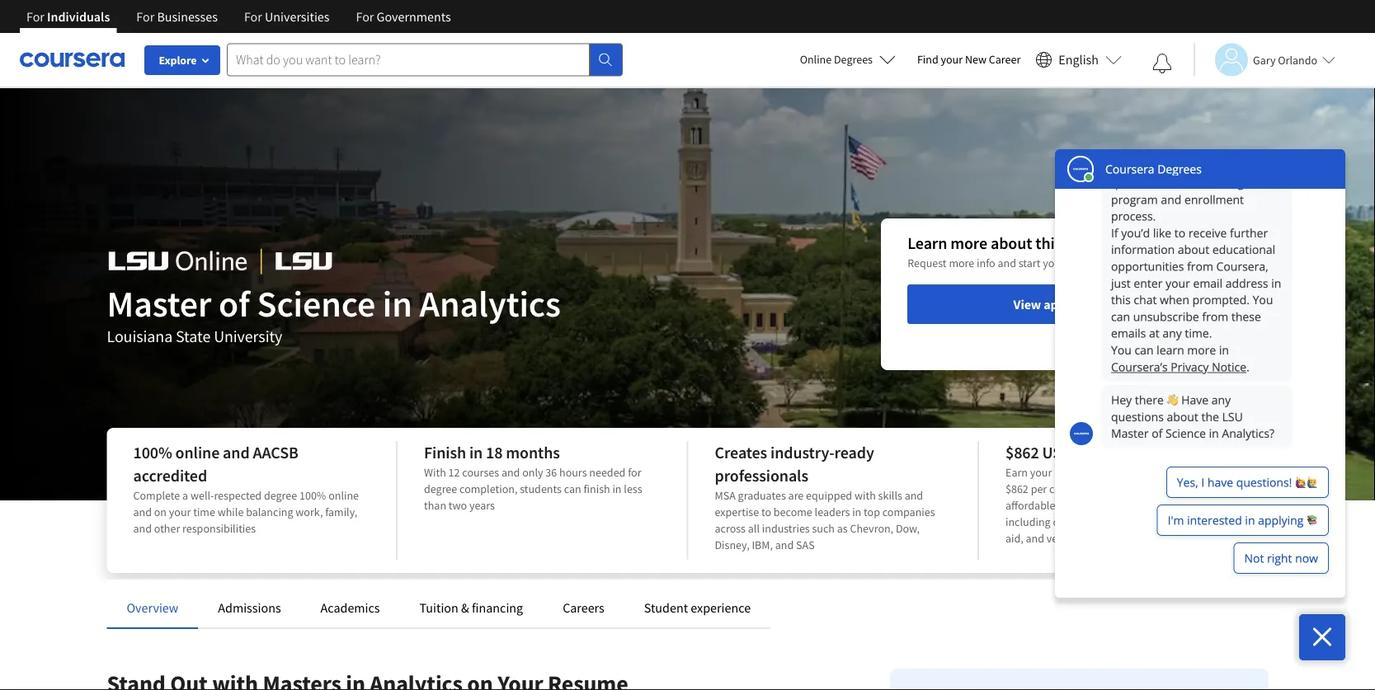 Task type: vqa. For each thing, say whether or not it's contained in the screenshot.
the global
no



Task type: describe. For each thing, give the bounding box(es) containing it.
only inside $862 usd per credit hour earn your msa in only 36 total credit hours at $862 per credit hour.  lsu online offers several affordable ways to help you pay for your degree including credit for prior learning (pla), financial aid, and veteran education benefits.
[[1089, 465, 1110, 480]]

2 $862 from the top
[[1006, 482, 1029, 497]]

for businesses
[[136, 8, 218, 25]]

student experience
[[644, 600, 751, 617]]

explore
[[159, 53, 197, 68]]

respected
[[214, 489, 262, 503]]

two
[[449, 498, 467, 513]]

in left less
[[613, 482, 622, 497]]

university
[[214, 326, 283, 347]]

work,
[[296, 505, 323, 520]]

this
[[1036, 233, 1062, 254]]

leaders
[[815, 505, 850, 520]]

application inside learn more about this program request more info and start your application
[[1068, 256, 1122, 271]]

36 inside $862 usd per credit hour earn your msa in only 36 total credit hours at $862 per credit hour.  lsu online offers several affordable ways to help you pay for your degree including credit for prior learning (pla), financial aid, and veteran education benefits.
[[1113, 465, 1124, 480]]

msa inside $862 usd per credit hour earn your msa in only 36 total credit hours at $862 per credit hour.  lsu online offers several affordable ways to help you pay for your degree including credit for prior learning (pla), financial aid, and veteran education benefits.
[[1055, 465, 1076, 480]]

graduates
[[738, 489, 786, 503]]

for for individuals
[[26, 8, 44, 25]]

ibm,
[[752, 538, 773, 553]]

less
[[624, 482, 643, 497]]

1 vertical spatial 100%
[[300, 489, 326, 503]]

sas
[[797, 538, 815, 553]]

students
[[520, 482, 562, 497]]

tuition & financing
[[420, 600, 523, 617]]

0 vertical spatial credit
[[1103, 443, 1144, 463]]

industry-
[[771, 443, 835, 463]]

for for universities
[[244, 8, 262, 25]]

learning
[[1125, 515, 1165, 530]]

including
[[1006, 515, 1051, 530]]

careers link
[[563, 600, 605, 617]]

balancing
[[246, 505, 293, 520]]

for for governments
[[356, 8, 374, 25]]

and up companies
[[905, 489, 924, 503]]

well-
[[191, 489, 214, 503]]

1 vertical spatial credit
[[1050, 482, 1078, 497]]

several
[[1193, 482, 1227, 497]]

with
[[855, 489, 876, 503]]

disney,
[[715, 538, 750, 553]]

2 horizontal spatial for
[[1161, 498, 1174, 513]]

now
[[1112, 296, 1136, 313]]

top
[[864, 505, 881, 520]]

1 horizontal spatial for
[[1084, 515, 1097, 530]]

master
[[107, 281, 212, 326]]

and inside finish in 18 months with 12 courses and only 36 hours needed for degree completion, students can finish in less than two years
[[502, 465, 520, 480]]

online inside dropdown button
[[800, 52, 832, 67]]

education
[[1086, 532, 1134, 546]]

online degrees button
[[787, 41, 909, 78]]

a
[[182, 489, 188, 503]]

ready
[[835, 443, 875, 463]]

expertise
[[715, 505, 759, 520]]

0 vertical spatial more
[[951, 233, 988, 254]]

in inside $862 usd per credit hour earn your msa in only 36 total credit hours at $862 per credit hour.  lsu online offers several affordable ways to help you pay for your degree including credit for prior learning (pla), financial aid, and veteran education benefits.
[[1078, 465, 1087, 480]]

in left 18
[[470, 443, 483, 463]]

in inside master of science in analytics louisiana state university
[[383, 281, 413, 326]]

chevron,
[[850, 522, 894, 536]]

finish
[[424, 443, 466, 463]]

at
[[1216, 465, 1225, 480]]

(pla),
[[1167, 515, 1196, 530]]

with
[[424, 465, 446, 480]]

admissions link
[[218, 600, 281, 617]]

18
[[486, 443, 503, 463]]

overview link
[[127, 600, 179, 617]]

such
[[813, 522, 835, 536]]

earn
[[1006, 465, 1028, 480]]

orlando
[[1279, 52, 1318, 67]]

financing
[[472, 600, 523, 617]]

universities
[[265, 8, 330, 25]]

your inside find your new career link
[[941, 52, 963, 67]]

about
[[991, 233, 1033, 254]]

louisiana state university logo image
[[107, 241, 334, 282]]

state
[[176, 326, 211, 347]]

analytics
[[420, 281, 561, 326]]

overview
[[127, 600, 179, 617]]

to inside creates industry-ready professionals msa graduates are equipped with skills and expertise to become leaders in top companies across all industries such as chevron, dow, disney, ibm, and sas
[[762, 505, 772, 520]]

learn more about this program request more info and start your application
[[908, 233, 1126, 271]]

accredited
[[133, 466, 207, 487]]

2 vertical spatial credit
[[1053, 515, 1081, 530]]

science
[[257, 281, 376, 326]]

ways
[[1058, 498, 1082, 513]]

of
[[219, 281, 250, 326]]

completion,
[[460, 482, 518, 497]]

0 horizontal spatial online
[[175, 443, 220, 463]]

and left 'on'
[[133, 505, 152, 520]]

online inside $862 usd per credit hour earn your msa in only 36 total credit hours at $862 per credit hour.  lsu online offers several affordable ways to help you pay for your degree including credit for prior learning (pla), financial aid, and veteran education benefits.
[[1129, 482, 1161, 497]]

finish
[[584, 482, 610, 497]]

benefits.
[[1137, 532, 1179, 546]]

total
[[1126, 465, 1150, 480]]

banner navigation
[[13, 0, 464, 33]]

and left other
[[133, 522, 152, 536]]

for for businesses
[[136, 8, 155, 25]]

career
[[989, 52, 1021, 67]]

skills
[[879, 489, 903, 503]]

hour
[[1147, 443, 1180, 463]]

$862 usd per credit hour earn your msa in only 36 total credit hours at $862 per credit hour.  lsu online offers several affordable ways to help you pay for your degree including credit for prior learning (pla), financial aid, and veteran education benefits.
[[1006, 443, 1240, 546]]

1 horizontal spatial per
[[1076, 443, 1099, 463]]

What do you want to learn? text field
[[227, 43, 590, 76]]

application inside button
[[1044, 296, 1109, 313]]

financial
[[1198, 515, 1240, 530]]

years
[[470, 498, 495, 513]]

veteran
[[1047, 532, 1084, 546]]

individuals
[[47, 8, 110, 25]]

are
[[789, 489, 804, 503]]

degree inside $862 usd per credit hour earn your msa in only 36 total credit hours at $862 per credit hour.  lsu online offers several affordable ways to help you pay for your degree including credit for prior learning (pla), financial aid, and veteran education benefits.
[[1201, 498, 1234, 513]]

12
[[449, 465, 460, 480]]

1 vertical spatial online
[[329, 489, 359, 503]]

your up (pla),
[[1177, 498, 1199, 513]]



Task type: locate. For each thing, give the bounding box(es) containing it.
degree up financial
[[1201, 498, 1234, 513]]

to down graduates
[[762, 505, 772, 520]]

and
[[998, 256, 1017, 271], [223, 443, 250, 463], [502, 465, 520, 480], [905, 489, 924, 503], [133, 505, 152, 520], [133, 522, 152, 536], [1026, 532, 1045, 546], [776, 538, 794, 553]]

msa
[[1055, 465, 1076, 480], [715, 489, 736, 503]]

student
[[644, 600, 688, 617]]

msa inside creates industry-ready professionals msa graduates are equipped with skills and expertise to become leaders in top companies across all industries such as chevron, dow, disney, ibm, and sas
[[715, 489, 736, 503]]

100%
[[133, 443, 172, 463], [300, 489, 326, 503]]

aid,
[[1006, 532, 1024, 546]]

find your new career
[[918, 52, 1021, 67]]

academics
[[321, 600, 380, 617]]

1 horizontal spatial msa
[[1055, 465, 1076, 480]]

more up info
[[951, 233, 988, 254]]

your down "a"
[[169, 505, 191, 520]]

online up pay on the bottom
[[1129, 482, 1161, 497]]

more left info
[[949, 256, 975, 271]]

and down industries
[[776, 538, 794, 553]]

while
[[218, 505, 244, 520]]

program
[[1065, 233, 1126, 254]]

0 vertical spatial per
[[1076, 443, 1099, 463]]

show notifications image
[[1153, 54, 1173, 73]]

0 horizontal spatial online
[[800, 52, 832, 67]]

1 horizontal spatial online
[[329, 489, 359, 503]]

0 horizontal spatial degree
[[264, 489, 297, 503]]

application
[[1068, 256, 1122, 271], [1044, 296, 1109, 313]]

become
[[774, 505, 813, 520]]

1 vertical spatial per
[[1031, 482, 1048, 497]]

you
[[1121, 498, 1139, 513]]

in left top
[[853, 505, 862, 520]]

across
[[715, 522, 746, 536]]

4 for from the left
[[356, 8, 374, 25]]

new
[[966, 52, 987, 67]]

and inside learn more about this program request more info and start your application
[[998, 256, 1017, 271]]

hours
[[1184, 465, 1213, 480]]

find your new career link
[[909, 50, 1029, 70]]

can
[[564, 482, 582, 497]]

online up accredited
[[175, 443, 220, 463]]

pay
[[1141, 498, 1158, 513]]

gary orlando button
[[1194, 43, 1336, 76]]

only
[[523, 465, 543, 480], [1089, 465, 1110, 480]]

for universities
[[244, 8, 330, 25]]

degree inside finish in 18 months with 12 courses and only 36 hours needed for degree completion, students can finish in less than two years
[[424, 482, 457, 497]]

needed
[[590, 465, 626, 480]]

0 horizontal spatial to
[[762, 505, 772, 520]]

for left businesses
[[136, 8, 155, 25]]

for left "prior"
[[1084, 515, 1097, 530]]

view
[[1014, 296, 1042, 313]]

to inside $862 usd per credit hour earn your msa in only 36 total credit hours at $862 per credit hour.  lsu online offers several affordable ways to help you pay for your degree including credit for prior learning (pla), financial aid, and veteran education benefits.
[[1085, 498, 1095, 513]]

per right the usd
[[1076, 443, 1099, 463]]

degrees
[[834, 52, 873, 67]]

3 for from the left
[[244, 8, 262, 25]]

0 vertical spatial msa
[[1055, 465, 1076, 480]]

for right pay on the bottom
[[1161, 498, 1174, 513]]

application left 'now'
[[1044, 296, 1109, 313]]

only up hour.
[[1089, 465, 1110, 480]]

your inside learn more about this program request more info and start your application
[[1043, 256, 1065, 271]]

1 horizontal spatial 100%
[[300, 489, 326, 503]]

for
[[26, 8, 44, 25], [136, 8, 155, 25], [244, 8, 262, 25], [356, 8, 374, 25]]

1 vertical spatial for
[[1161, 498, 1174, 513]]

aacsb
[[253, 443, 299, 463]]

and down including
[[1026, 532, 1045, 546]]

responsibilities
[[182, 522, 256, 536]]

100% online and aacsb accredited complete a well-respected degree 100% online and on your time while balancing work, family, and other responsibilities
[[133, 443, 359, 536]]

for governments
[[356, 8, 451, 25]]

for
[[628, 465, 642, 480], [1161, 498, 1174, 513], [1084, 515, 1097, 530]]

your down "this"
[[1043, 256, 1065, 271]]

to down hour.
[[1085, 498, 1095, 513]]

tuition & financing link
[[420, 600, 523, 617]]

degree up than
[[424, 482, 457, 497]]

0 horizontal spatial per
[[1031, 482, 1048, 497]]

on
[[154, 505, 167, 520]]

usd
[[1043, 443, 1073, 463]]

1 horizontal spatial to
[[1085, 498, 1095, 513]]

hours
[[560, 465, 587, 480]]

only inside finish in 18 months with 12 courses and only 36 hours needed for degree completion, students can finish in less than two years
[[523, 465, 543, 480]]

1 vertical spatial $862
[[1006, 482, 1029, 497]]

companies
[[883, 505, 936, 520]]

in
[[383, 281, 413, 326], [470, 443, 483, 463], [1078, 465, 1087, 480], [613, 482, 622, 497], [853, 505, 862, 520]]

experience
[[691, 600, 751, 617]]

tuition
[[420, 600, 459, 617]]

1 horizontal spatial degree
[[424, 482, 457, 497]]

help
[[1097, 498, 1118, 513]]

complete
[[133, 489, 180, 503]]

for left universities
[[244, 8, 262, 25]]

for left governments
[[356, 8, 374, 25]]

for individuals
[[26, 8, 110, 25]]

careers
[[563, 600, 605, 617]]

0 horizontal spatial 100%
[[133, 443, 172, 463]]

per up affordable
[[1031, 482, 1048, 497]]

for left the individuals
[[26, 8, 44, 25]]

0 horizontal spatial msa
[[715, 489, 736, 503]]

0 vertical spatial online
[[175, 443, 220, 463]]

in right science
[[383, 281, 413, 326]]

prior
[[1100, 515, 1123, 530]]

offers
[[1163, 482, 1190, 497]]

time
[[193, 505, 215, 520]]

explore button
[[144, 45, 220, 75]]

for up less
[[628, 465, 642, 480]]

1 only from the left
[[523, 465, 543, 480]]

courses
[[462, 465, 499, 480]]

english button
[[1029, 33, 1129, 87]]

2 only from the left
[[1089, 465, 1110, 480]]

0 vertical spatial $862
[[1006, 443, 1040, 463]]

coursera image
[[20, 46, 125, 73]]

all
[[748, 522, 760, 536]]

1 $862 from the top
[[1006, 443, 1040, 463]]

credit up total
[[1103, 443, 1144, 463]]

$862 down earn
[[1006, 482, 1029, 497]]

0 vertical spatial 100%
[[133, 443, 172, 463]]

your right earn
[[1031, 465, 1053, 480]]

0 horizontal spatial 36
[[546, 465, 557, 480]]

and down about
[[998, 256, 1017, 271]]

1 vertical spatial online
[[1129, 482, 1161, 497]]

learn
[[908, 233, 948, 254]]

your inside 100% online and aacsb accredited complete a well-respected degree 100% online and on your time while balancing work, family, and other responsibilities
[[169, 505, 191, 520]]

100% up work,
[[300, 489, 326, 503]]

in up hour.
[[1078, 465, 1087, 480]]

2 for from the left
[[136, 8, 155, 25]]

online degrees
[[800, 52, 873, 67]]

degree inside 100% online and aacsb accredited complete a well-respected degree 100% online and on your time while balancing work, family, and other responsibilities
[[264, 489, 297, 503]]

master of science in analytics louisiana state university
[[107, 281, 561, 347]]

1 horizontal spatial online
[[1129, 482, 1161, 497]]

2 horizontal spatial degree
[[1201, 498, 1234, 513]]

more
[[951, 233, 988, 254], [949, 256, 975, 271]]

2 vertical spatial for
[[1084, 515, 1097, 530]]

dow,
[[896, 522, 920, 536]]

online left degrees
[[800, 52, 832, 67]]

0 horizontal spatial only
[[523, 465, 543, 480]]

info
[[977, 256, 996, 271]]

1 horizontal spatial only
[[1089, 465, 1110, 480]]

and inside $862 usd per credit hour earn your msa in only 36 total credit hours at $862 per credit hour.  lsu online offers several affordable ways to help you pay for your degree including credit for prior learning (pla), financial aid, and veteran education benefits.
[[1026, 532, 1045, 546]]

governments
[[377, 8, 451, 25]]

1 36 from the left
[[546, 465, 557, 480]]

1 vertical spatial msa
[[715, 489, 736, 503]]

businesses
[[157, 8, 218, 25]]

credit
[[1153, 465, 1182, 480]]

1 horizontal spatial 36
[[1113, 465, 1124, 480]]

family,
[[325, 505, 358, 520]]

in inside creates industry-ready professionals msa graduates are equipped with skills and expertise to become leaders in top companies across all industries such as chevron, dow, disney, ibm, and sas
[[853, 505, 862, 520]]

credit up veteran
[[1053, 515, 1081, 530]]

100% up accredited
[[133, 443, 172, 463]]

lsu
[[1108, 482, 1127, 497]]

36 inside finish in 18 months with 12 courses and only 36 hours needed for degree completion, students can finish in less than two years
[[546, 465, 557, 480]]

36 up 'students'
[[546, 465, 557, 480]]

view application now button
[[908, 285, 1243, 324]]

degree
[[424, 482, 457, 497], [264, 489, 297, 503], [1201, 498, 1234, 513]]

your
[[941, 52, 963, 67], [1043, 256, 1065, 271], [1031, 465, 1053, 480], [1177, 498, 1199, 513], [169, 505, 191, 520]]

than
[[424, 498, 447, 513]]

degree up balancing
[[264, 489, 297, 503]]

0 vertical spatial online
[[800, 52, 832, 67]]

36 up lsu
[[1113, 465, 1124, 480]]

msa up expertise
[[715, 489, 736, 503]]

only up 'students'
[[523, 465, 543, 480]]

1 vertical spatial more
[[949, 256, 975, 271]]

louisiana
[[107, 326, 173, 347]]

0 vertical spatial application
[[1068, 256, 1122, 271]]

0 vertical spatial for
[[628, 465, 642, 480]]

equipped
[[806, 489, 853, 503]]

2 36 from the left
[[1113, 465, 1124, 480]]

msa down the usd
[[1055, 465, 1076, 480]]

and down 18
[[502, 465, 520, 480]]

application down program
[[1068, 256, 1122, 271]]

1 vertical spatial application
[[1044, 296, 1109, 313]]

0 horizontal spatial for
[[628, 465, 642, 480]]

$862
[[1006, 443, 1040, 463], [1006, 482, 1029, 497]]

your right find
[[941, 52, 963, 67]]

credit up ways
[[1050, 482, 1078, 497]]

36
[[546, 465, 557, 480], [1113, 465, 1124, 480]]

1 for from the left
[[26, 8, 44, 25]]

request
[[908, 256, 947, 271]]

None search field
[[227, 43, 623, 76]]

and left aacsb
[[223, 443, 250, 463]]

$862 up earn
[[1006, 443, 1040, 463]]

for inside finish in 18 months with 12 courses and only 36 hours needed for degree completion, students can finish in less than two years
[[628, 465, 642, 480]]

online up family,
[[329, 489, 359, 503]]



